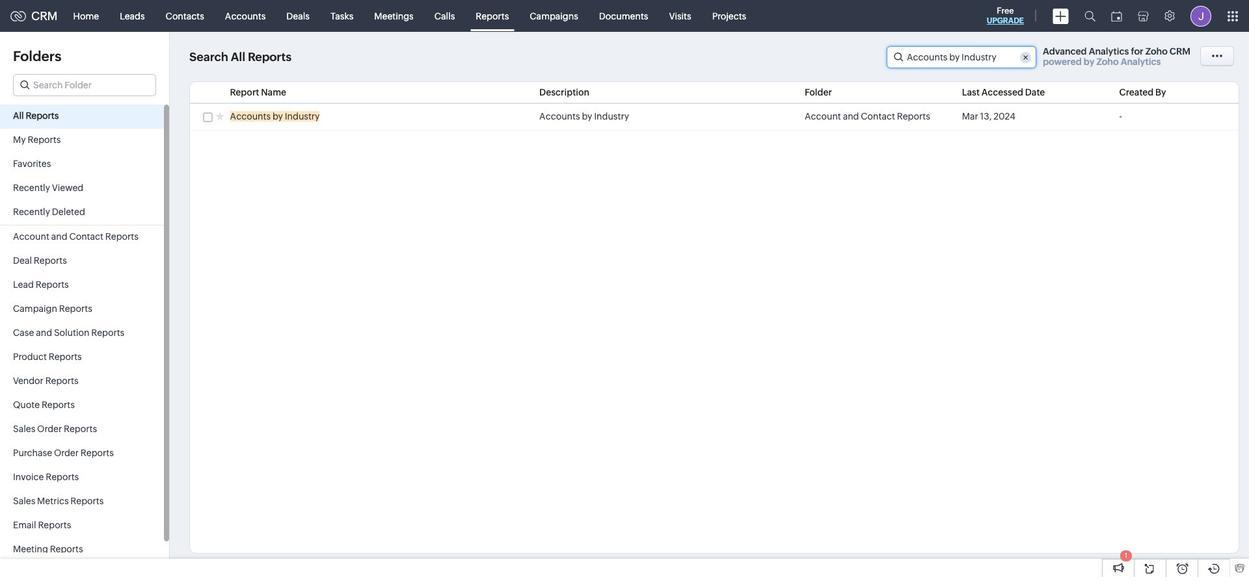 Task type: describe. For each thing, give the bounding box(es) containing it.
profile element
[[1183, 0, 1219, 32]]

Search Folder text field
[[14, 75, 156, 96]]

search image
[[1085, 10, 1096, 21]]

profile image
[[1191, 6, 1212, 26]]

Search All Reports text field
[[888, 47, 1036, 68]]

create menu element
[[1045, 0, 1077, 32]]

calendar image
[[1111, 11, 1123, 21]]



Task type: locate. For each thing, give the bounding box(es) containing it.
logo image
[[10, 11, 26, 21]]

create menu image
[[1053, 8, 1069, 24]]

search element
[[1077, 0, 1104, 32]]



Task type: vqa. For each thing, say whether or not it's contained in the screenshot.
the top Schultz
no



